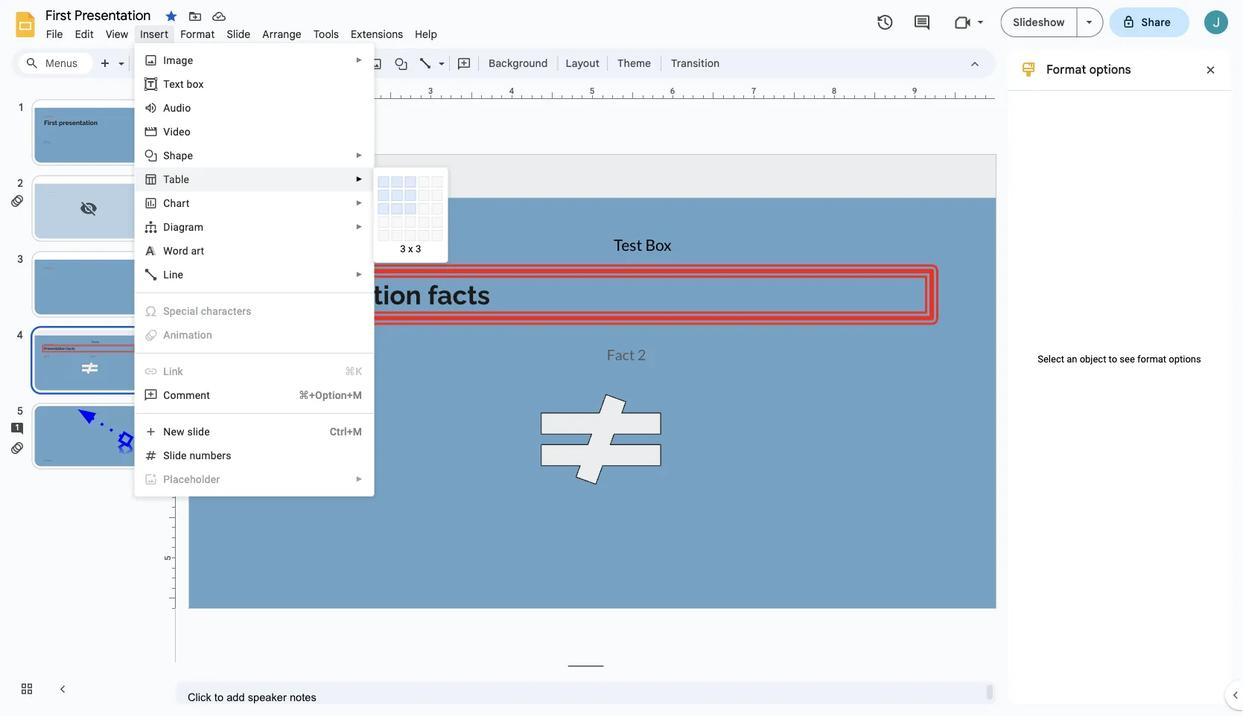 Task type: describe. For each thing, give the bounding box(es) containing it.
word art w element
[[163, 245, 209, 257]]

slide
[[187, 426, 210, 438]]

► for s hape
[[356, 151, 363, 160]]

audio u element
[[163, 102, 196, 114]]

t
[[163, 78, 169, 90]]

s hape
[[163, 149, 193, 162]]

dio
[[176, 102, 191, 114]]

navigation inside format options application
[[0, 84, 164, 717]]

menu inside format options application
[[134, 43, 374, 497]]

ta
[[163, 173, 175, 186]]

‪3 x 3‬
[[400, 243, 421, 255]]

insert menu item
[[134, 25, 175, 43]]

extensions menu item
[[345, 25, 409, 43]]

ord
[[173, 245, 188, 257]]

a for u
[[163, 102, 170, 114]]

c h art
[[163, 197, 190, 209]]

an
[[1067, 354, 1078, 365]]

special characters c element
[[163, 305, 256, 317]]

‪3
[[400, 243, 406, 255]]

select an object to see format options element
[[1031, 354, 1210, 365]]

theme button
[[611, 52, 658, 75]]

spe
[[163, 305, 181, 317]]

transition
[[672, 57, 720, 70]]

le
[[181, 173, 189, 186]]

ext
[[169, 78, 184, 90]]

tools
[[314, 28, 339, 41]]

see
[[1120, 354, 1136, 365]]

menu item containing p
[[135, 468, 374, 492]]

placeholder p element
[[163, 474, 225, 486]]

main toolbar
[[92, 52, 728, 75]]

share
[[1142, 16, 1172, 29]]

transition button
[[665, 52, 727, 75]]

text box t element
[[163, 78, 208, 90]]

n ew slide
[[163, 426, 210, 438]]

d
[[163, 221, 170, 233]]

arrange
[[263, 28, 302, 41]]

Rename text field
[[40, 6, 159, 24]]

a u dio
[[163, 102, 191, 114]]

format for format
[[180, 28, 215, 41]]

⌘+option+m element
[[281, 388, 362, 403]]

presentation options image
[[1087, 21, 1093, 24]]

extensions
[[351, 28, 403, 41]]

6 ► from the top
[[356, 271, 363, 279]]

mage
[[166, 54, 193, 66]]

chart h element
[[163, 197, 194, 209]]

format
[[1138, 354, 1167, 365]]

⌘k
[[345, 366, 362, 378]]

menu bar banner
[[0, 0, 1244, 717]]

line
[[163, 269, 183, 281]]

menu item containing a
[[135, 323, 374, 347]]

link k element
[[163, 366, 188, 378]]

file menu item
[[40, 25, 69, 43]]

t ext box
[[163, 78, 204, 90]]

select line image
[[435, 54, 445, 59]]

b
[[175, 173, 181, 186]]

layout
[[566, 57, 600, 70]]

slide numbers e element
[[163, 450, 236, 462]]

⌘+option+m
[[299, 389, 362, 402]]

edit
[[75, 28, 94, 41]]

select
[[1038, 354, 1065, 365]]

h
[[170, 197, 176, 209]]

‪3 x 3‬ menu item
[[374, 173, 646, 444]]

format options application
[[0, 0, 1244, 717]]

image i element
[[163, 54, 198, 66]]

select an object to see format options
[[1038, 354, 1202, 365]]

► for p laceholder
[[356, 475, 363, 484]]

edit menu item
[[69, 25, 100, 43]]

nimation
[[170, 329, 212, 341]]

to
[[1109, 354, 1118, 365]]

ial
[[187, 305, 198, 317]]

k
[[178, 366, 183, 378]]

m
[[176, 389, 186, 402]]

ta b le
[[163, 173, 189, 186]]

format menu item
[[175, 25, 221, 43]]



Task type: vqa. For each thing, say whether or not it's contained in the screenshot.
SIMPLE LIGHT option
no



Task type: locate. For each thing, give the bounding box(es) containing it.
menu item up nimation
[[135, 300, 374, 323]]

w
[[163, 245, 173, 257]]

spe c ial characters
[[163, 305, 252, 317]]

help
[[415, 28, 438, 41]]

share button
[[1110, 7, 1190, 37]]

format up "image i" element
[[180, 28, 215, 41]]

format inside menu item
[[180, 28, 215, 41]]

i
[[163, 54, 166, 66]]

2 ► from the top
[[356, 151, 363, 160]]

background
[[489, 57, 548, 70]]

2 a from the top
[[163, 329, 170, 341]]

format for format options
[[1047, 62, 1087, 77]]

a for nimation
[[163, 329, 170, 341]]

help menu item
[[409, 25, 444, 43]]

menu item containing spe
[[135, 300, 374, 323]]

menu item down numbers
[[135, 468, 374, 492]]

slideshow button
[[1001, 7, 1078, 37]]

ment
[[186, 389, 210, 402]]

ew
[[171, 426, 185, 438]]

theme
[[618, 57, 651, 70]]

menu item containing lin
[[135, 360, 374, 384]]

p laceholder
[[163, 474, 220, 486]]

comment m element
[[163, 389, 215, 402]]

co
[[163, 389, 176, 402]]

1 horizontal spatial format
[[1047, 62, 1087, 77]]

laceholder
[[170, 474, 220, 486]]

ctrl+m
[[330, 426, 362, 438]]

options down presentation options icon
[[1090, 62, 1132, 77]]

art
[[176, 197, 190, 209], [191, 245, 204, 257]]

0 horizontal spatial options
[[1090, 62, 1132, 77]]

slide
[[227, 28, 251, 41]]

v ideo
[[163, 126, 191, 138]]

1 menu item from the top
[[135, 300, 374, 323]]

u
[[170, 102, 176, 114]]

w ord art
[[163, 245, 204, 257]]

view menu item
[[100, 25, 134, 43]]

art for w ord art
[[191, 245, 204, 257]]

characters
[[201, 305, 252, 317]]

p
[[163, 474, 170, 486]]

2 menu item from the top
[[135, 323, 374, 347]]

art for c h art
[[176, 197, 190, 209]]

box
[[187, 78, 204, 90]]

slid e numbers
[[163, 450, 232, 462]]

1 vertical spatial art
[[191, 245, 204, 257]]

shape s element
[[163, 149, 198, 162]]

menu item
[[135, 300, 374, 323], [135, 323, 374, 347], [135, 360, 374, 384], [135, 468, 374, 492]]

Menus field
[[19, 53, 93, 74]]

view
[[106, 28, 128, 41]]

0 vertical spatial format
[[180, 28, 215, 41]]

a nimation
[[163, 329, 212, 341]]

insert
[[140, 28, 169, 41]]

4 ► from the top
[[356, 199, 363, 208]]

iagram
[[170, 221, 204, 233]]

1 vertical spatial options
[[1170, 354, 1202, 365]]

art right c
[[176, 197, 190, 209]]

arrange menu item
[[257, 25, 308, 43]]

1 a from the top
[[163, 102, 170, 114]]

format
[[180, 28, 215, 41], [1047, 62, 1087, 77]]

menu containing i
[[134, 43, 374, 497]]

a left dio
[[163, 102, 170, 114]]

a down spe
[[163, 329, 170, 341]]

5 ► from the top
[[356, 223, 363, 231]]

menu bar inside menu bar banner
[[40, 19, 444, 44]]

e
[[181, 450, 187, 462]]

format down slideshow button
[[1047, 62, 1087, 77]]

animation a element
[[163, 329, 217, 341]]

► for d iagram
[[356, 223, 363, 231]]

0 horizontal spatial format
[[180, 28, 215, 41]]

video v element
[[163, 126, 195, 138]]

s
[[163, 149, 170, 162]]

ideo
[[170, 126, 191, 138]]

menu bar containing file
[[40, 19, 444, 44]]

1 horizontal spatial options
[[1170, 354, 1202, 365]]

c
[[163, 197, 170, 209]]

co m ment
[[163, 389, 210, 402]]

lin k
[[163, 366, 183, 378]]

0 vertical spatial art
[[176, 197, 190, 209]]

1 horizontal spatial art
[[191, 245, 204, 257]]

table b element
[[163, 173, 194, 186]]

slideshow
[[1014, 16, 1065, 29]]

format options section
[[1008, 48, 1232, 705]]

► for i mage
[[356, 56, 363, 64]]

menu
[[134, 43, 374, 497]]

hape
[[170, 149, 193, 162]]

0 horizontal spatial art
[[176, 197, 190, 209]]

d iagram
[[163, 221, 204, 233]]

slide menu item
[[221, 25, 257, 43]]

⌘k element
[[327, 364, 362, 379]]

slid
[[163, 450, 181, 462]]

4 menu item from the top
[[135, 468, 374, 492]]

lin
[[163, 366, 178, 378]]

c
[[181, 305, 187, 317]]

1 vertical spatial format
[[1047, 62, 1087, 77]]

new slide with layout image
[[115, 54, 124, 59]]

options right format
[[1170, 354, 1202, 365]]

art right ord
[[191, 245, 204, 257]]

► for le
[[356, 175, 363, 184]]

v
[[163, 126, 170, 138]]

object
[[1080, 354, 1107, 365]]

n
[[163, 426, 171, 438]]

a
[[163, 102, 170, 114], [163, 329, 170, 341]]

► for art
[[356, 199, 363, 208]]

format options
[[1047, 62, 1132, 77]]

tools menu item
[[308, 25, 345, 43]]

layout button
[[562, 52, 604, 75]]

menu item down characters
[[135, 323, 374, 347]]

1 vertical spatial a
[[163, 329, 170, 341]]

diagram d element
[[163, 221, 208, 233]]

options
[[1090, 62, 1132, 77], [1170, 354, 1202, 365]]

3 menu item from the top
[[135, 360, 374, 384]]

new slide n element
[[163, 426, 215, 438]]

7 ► from the top
[[356, 475, 363, 484]]

menu bar
[[40, 19, 444, 44]]

x
[[408, 243, 413, 255]]

line q element
[[163, 269, 188, 281]]

shape image
[[393, 53, 410, 74]]

3‬
[[416, 243, 421, 255]]

Star checkbox
[[161, 6, 182, 27]]

format inside section
[[1047, 62, 1087, 77]]

insert image image
[[368, 53, 385, 74]]

0 vertical spatial a
[[163, 102, 170, 114]]

menu item up ment
[[135, 360, 374, 384]]

file
[[46, 28, 63, 41]]

0 vertical spatial options
[[1090, 62, 1132, 77]]

i mage
[[163, 54, 193, 66]]

1 ► from the top
[[356, 56, 363, 64]]

navigation
[[0, 84, 164, 717]]

►
[[356, 56, 363, 64], [356, 151, 363, 160], [356, 175, 363, 184], [356, 199, 363, 208], [356, 223, 363, 231], [356, 271, 363, 279], [356, 475, 363, 484]]

3 ► from the top
[[356, 175, 363, 184]]

background button
[[482, 52, 555, 75]]

ctrl+m element
[[312, 425, 362, 440]]

numbers
[[190, 450, 232, 462]]



